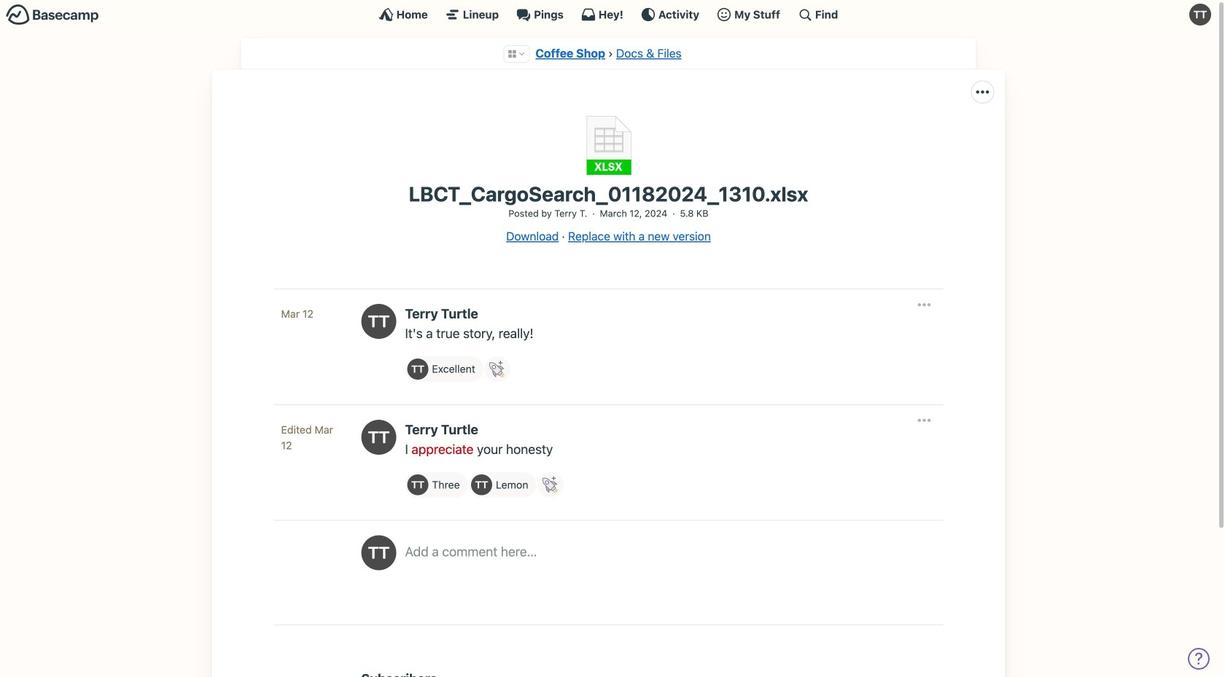 Task type: locate. For each thing, give the bounding box(es) containing it.
terry turtle image
[[1190, 4, 1212, 26], [361, 304, 396, 339], [407, 359, 428, 380], [471, 475, 492, 496], [361, 536, 396, 571]]

2 mar 12 element from the top
[[281, 424, 333, 452]]

terry t. boosted the comment with 'lemon' element
[[469, 473, 537, 498]]

terry t. boosted the comment with 'three' element
[[405, 473, 468, 498]]

march 12, 2024 element
[[600, 208, 668, 219]]

mar 12 element
[[281, 308, 314, 320], [281, 424, 333, 452]]

keyboard shortcut: ⌘ + / image
[[798, 7, 813, 22]]

terry turtle image inside terry t. boosted the comment with 'lemon' element
[[471, 475, 492, 496]]

terry t. boosted the comment with 'excellent' element
[[405, 357, 484, 382]]

1 vertical spatial terry turtle image
[[407, 475, 428, 496]]

1 horizontal spatial terry turtle image
[[407, 475, 428, 496]]

0 horizontal spatial terry turtle image
[[361, 420, 396, 455]]

terry turtle image inside the terry t. boosted the comment with 'excellent' element
[[407, 359, 428, 380]]

mar 12 element for terry t. boosted the comment with 'three' element
[[281, 424, 333, 452]]

1 vertical spatial mar 12 element
[[281, 424, 333, 452]]

terry turtle image
[[361, 420, 396, 455], [407, 475, 428, 496]]

switch accounts image
[[6, 4, 99, 26]]

0 vertical spatial mar 12 element
[[281, 308, 314, 320]]

1 mar 12 element from the top
[[281, 308, 314, 320]]

mar 12 element for the terry t. boosted the comment with 'excellent' element
[[281, 308, 314, 320]]



Task type: vqa. For each thing, say whether or not it's contained in the screenshot.
terry t. boosted the comment with 'lemon' element
yes



Task type: describe. For each thing, give the bounding box(es) containing it.
terry turtle image inside terry t. boosted the comment with 'three' element
[[407, 475, 428, 496]]

0 vertical spatial terry turtle image
[[361, 420, 396, 455]]

main element
[[0, 0, 1217, 28]]



